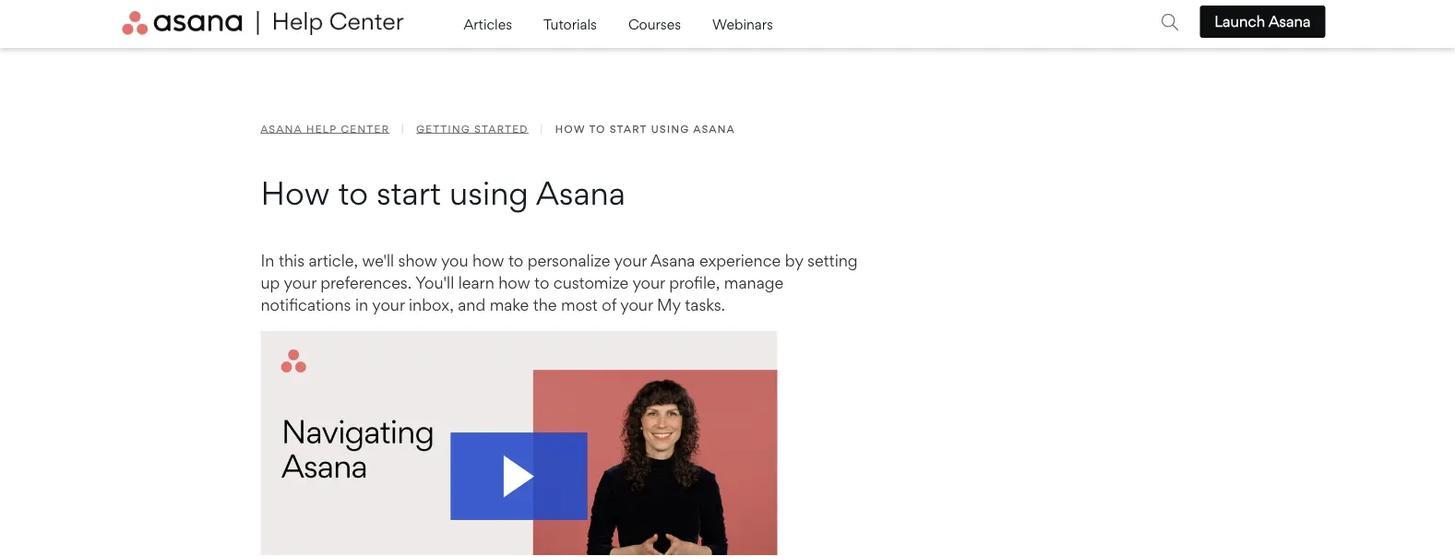 Task type: locate. For each thing, give the bounding box(es) containing it.
your up my
[[633, 273, 665, 293]]

how up 'learn'
[[473, 251, 504, 271]]

1 horizontal spatial asana help center help center home page image
[[263, 11, 404, 35]]

getting started
[[417, 123, 529, 135]]

0 horizontal spatial using
[[450, 173, 529, 212]]

how up make
[[499, 273, 530, 293]]

we'll
[[362, 251, 394, 271]]

my
[[657, 295, 681, 315]]

your up 'customize'
[[614, 251, 647, 271]]

0 vertical spatial how
[[555, 123, 586, 135]]

webinars
[[712, 15, 773, 33]]

asana
[[1269, 12, 1311, 30], [261, 123, 302, 135], [694, 123, 736, 135], [536, 173, 626, 212], [651, 251, 695, 271]]

0 vertical spatial start
[[610, 123, 647, 135]]

your
[[614, 251, 647, 271], [284, 273, 316, 293], [633, 273, 665, 293], [372, 295, 405, 315], [620, 295, 653, 315]]

1 vertical spatial how to start using asana
[[261, 173, 626, 212]]

how
[[473, 251, 504, 271], [499, 273, 530, 293]]

to
[[590, 123, 606, 135], [338, 173, 368, 212], [508, 251, 523, 271], [534, 273, 549, 293]]

articles link
[[464, 11, 516, 37]]

asana inside in this article, we'll show you how to personalize your asana experience by setting up your preferences. you'll learn how to customize your profile, manage notifications in your inbox, and make the most of your my tasks.
[[651, 251, 695, 271]]

launch asana link
[[1200, 6, 1326, 38]]

launch asana
[[1215, 12, 1311, 30]]

how to start using asana
[[551, 123, 736, 135], [261, 173, 626, 212]]

launch
[[1215, 12, 1266, 30]]

0 vertical spatial how to start using asana
[[551, 123, 736, 135]]

center
[[341, 123, 390, 135]]

start
[[610, 123, 647, 135], [377, 173, 441, 212]]

personalize
[[528, 251, 611, 271]]

webinars link
[[712, 11, 773, 37]]

1 horizontal spatial start
[[610, 123, 647, 135]]

1 vertical spatial how
[[261, 173, 330, 212]]

how up this
[[261, 173, 330, 212]]

1 asana help center help center home page image from the left
[[122, 11, 259, 35]]

using
[[651, 123, 690, 135], [450, 173, 529, 212]]

how
[[555, 123, 586, 135], [261, 173, 330, 212]]

started
[[475, 123, 529, 135]]

show
[[398, 251, 437, 271]]

tutorials link
[[544, 11, 601, 37]]

1 horizontal spatial using
[[651, 123, 690, 135]]

0 horizontal spatial start
[[377, 173, 441, 212]]

asana help center help center home page image
[[122, 11, 259, 35], [263, 11, 404, 35]]

preferences.
[[320, 273, 412, 293]]

0 horizontal spatial asana help center help center home page image
[[122, 11, 259, 35]]

how right started
[[555, 123, 586, 135]]

0 horizontal spatial how
[[261, 173, 330, 212]]

getting started link
[[417, 123, 529, 135]]

getting
[[417, 123, 471, 135]]

1 vertical spatial start
[[377, 173, 441, 212]]



Task type: describe. For each thing, give the bounding box(es) containing it.
profile,
[[669, 273, 720, 293]]

inbox,
[[409, 295, 454, 315]]

0 vertical spatial how
[[473, 251, 504, 271]]

and
[[458, 295, 486, 315]]

your right of
[[620, 295, 653, 315]]

the
[[533, 295, 557, 315]]

learn
[[458, 273, 494, 293]]

you
[[441, 251, 468, 271]]

articles
[[464, 15, 516, 33]]

1 horizontal spatial how
[[555, 123, 586, 135]]

1 vertical spatial using
[[450, 173, 529, 212]]

most
[[561, 295, 598, 315]]

this
[[279, 251, 305, 271]]

tasks.
[[685, 295, 725, 315]]

make
[[490, 295, 529, 315]]

of
[[602, 295, 617, 315]]

by
[[785, 251, 804, 271]]

courses
[[628, 15, 685, 33]]

in
[[261, 251, 274, 271]]

you'll
[[415, 273, 454, 293]]

in this article, we'll show you how to personalize your asana experience by setting up your preferences. you'll learn how to customize your profile, manage notifications in your inbox, and make the most of your my tasks.
[[261, 251, 858, 315]]

0 vertical spatial using
[[651, 123, 690, 135]]

courses link
[[628, 11, 685, 37]]

customize
[[554, 273, 629, 293]]

1 vertical spatial how
[[499, 273, 530, 293]]

manage
[[724, 273, 784, 293]]

article,
[[309, 251, 358, 271]]

your right in
[[372, 295, 405, 315]]

2 asana help center help center home page image from the left
[[263, 11, 404, 35]]

your up the notifications
[[284, 273, 316, 293]]

notifications
[[261, 295, 351, 315]]

help
[[306, 123, 337, 135]]

experience
[[700, 251, 781, 271]]

asana help center link
[[261, 123, 390, 135]]

up
[[261, 273, 280, 293]]

asana help center
[[261, 123, 390, 135]]

tutorials
[[544, 15, 601, 33]]

in
[[355, 295, 368, 315]]

setting
[[808, 251, 858, 271]]



Task type: vqa. For each thing, say whether or not it's contained in the screenshot.
the 'Training'
no



